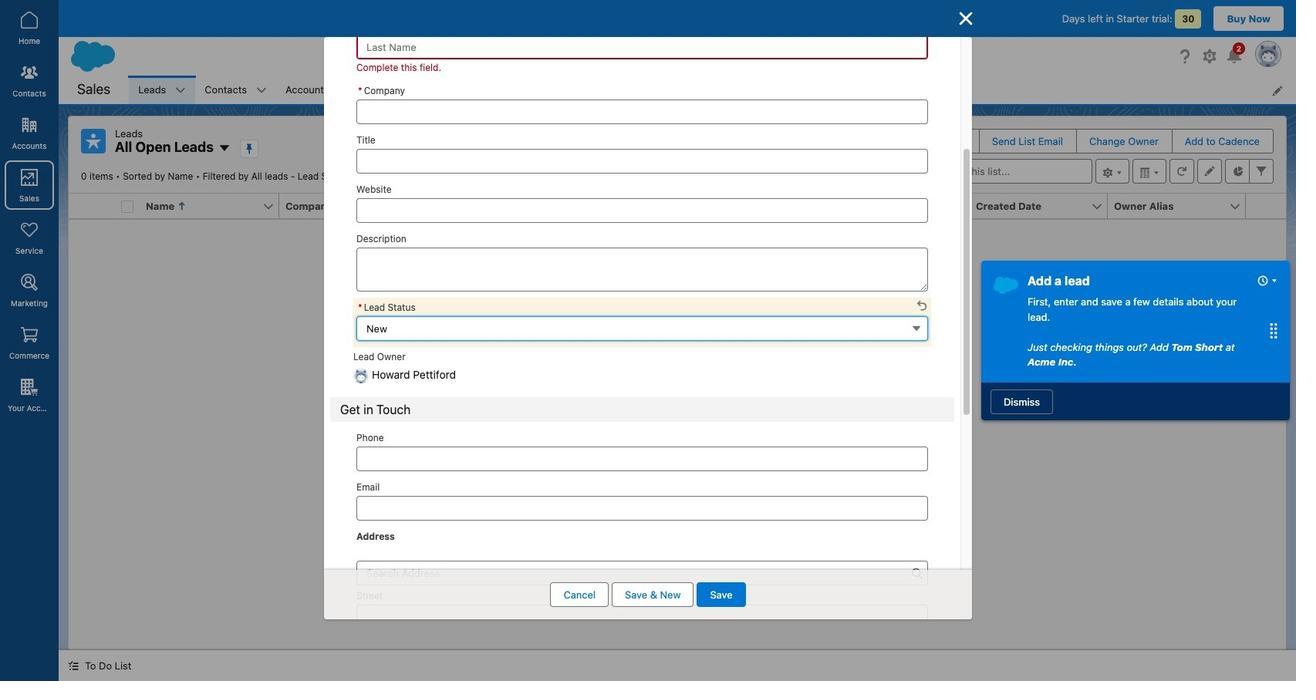 Task type: vqa. For each thing, say whether or not it's contained in the screenshot.
fifth list item from left
yes



Task type: describe. For each thing, give the bounding box(es) containing it.
text default image
[[68, 661, 79, 672]]

name element
[[140, 194, 289, 219]]

owner alias element
[[1108, 194, 1256, 219]]

Lead Status - Current Selection: New button
[[357, 316, 929, 341]]

lead status element
[[832, 194, 979, 219]]

1 list item from the left
[[129, 76, 196, 104]]

state/province element
[[418, 194, 565, 219]]

item number image
[[69, 194, 115, 218]]

Last Name text field
[[357, 34, 929, 59]]

cell inside all open leads|leads|list view element
[[115, 194, 140, 219]]

email element
[[694, 194, 841, 219]]

inverse image
[[957, 9, 976, 28]]

3 list item from the left
[[276, 76, 359, 104]]

action image
[[1247, 194, 1287, 218]]

phone element
[[556, 194, 703, 219]]



Task type: locate. For each thing, give the bounding box(es) containing it.
4 list item from the left
[[359, 76, 461, 104]]

cell
[[115, 194, 140, 219]]

list item
[[129, 76, 196, 104], [196, 76, 276, 104], [276, 76, 359, 104], [359, 76, 461, 104], [716, 76, 777, 104]]

created date element
[[970, 194, 1118, 219]]

status
[[442, 329, 913, 515]]

list
[[129, 76, 1297, 104]]

status inside all open leads|leads|list view element
[[442, 329, 913, 515]]

item number element
[[69, 194, 115, 219]]

action element
[[1247, 194, 1287, 219]]

2 list item from the left
[[196, 76, 276, 104]]

None text field
[[357, 99, 929, 124], [357, 497, 929, 521], [357, 99, 929, 124], [357, 497, 929, 521]]

company element
[[279, 194, 427, 219]]

None text field
[[357, 149, 929, 173], [357, 198, 929, 223], [357, 247, 929, 291], [357, 447, 929, 472], [357, 149, 929, 173], [357, 198, 929, 223], [357, 247, 929, 291], [357, 447, 929, 472]]

list view controls image
[[1096, 159, 1130, 184]]

all open leads|leads|list view element
[[68, 116, 1287, 651]]

5 list item from the left
[[716, 76, 777, 104]]

Search All Open Leads list view. search field
[[908, 159, 1093, 184]]

all open leads status
[[81, 171, 359, 182]]

select list display image
[[1133, 159, 1167, 184]]



